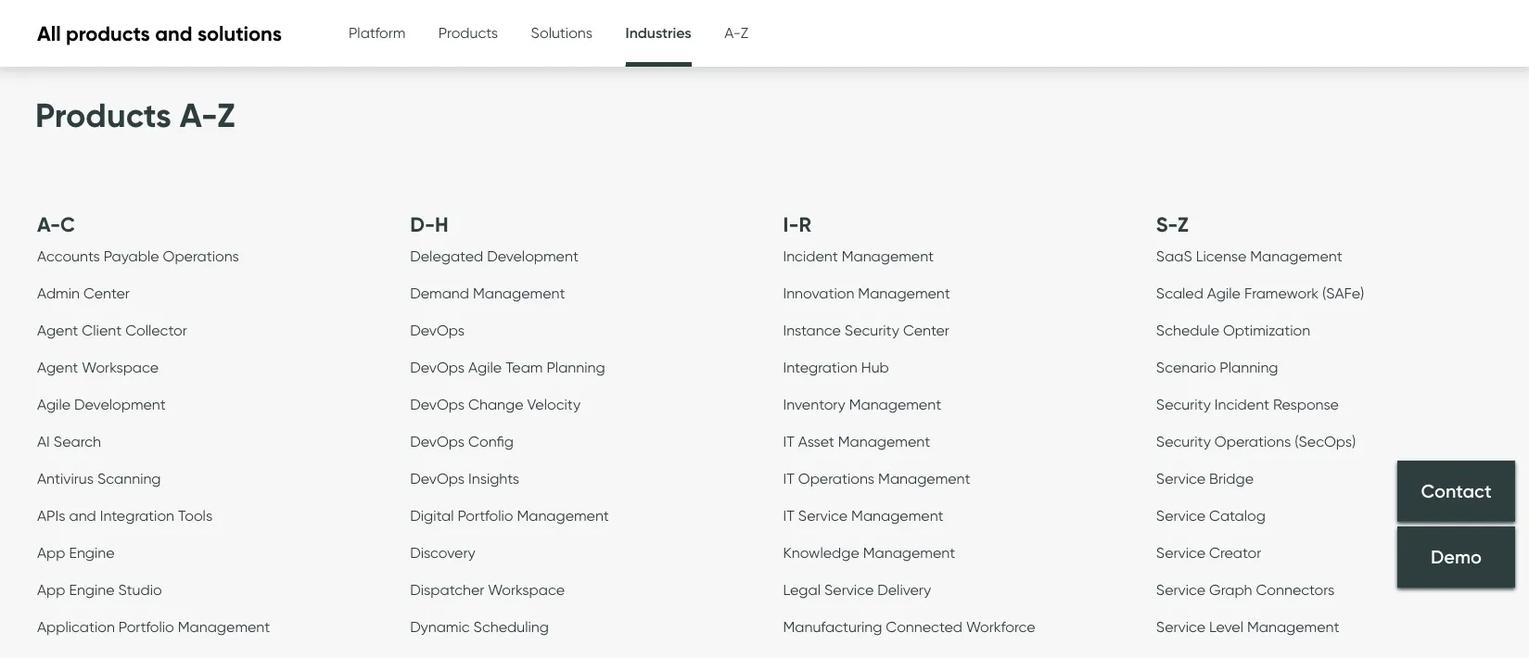 Task type: describe. For each thing, give the bounding box(es) containing it.
instance security center
[[783, 321, 950, 339]]

engine for app engine studio
[[69, 581, 115, 599]]

admin center link
[[37, 284, 130, 307]]

knowledge management
[[783, 544, 956, 562]]

admin center
[[37, 284, 130, 302]]

team
[[506, 358, 543, 376]]

products link
[[439, 0, 498, 65]]

schedule
[[1157, 321, 1220, 339]]

velocity
[[527, 395, 581, 413]]

legal service delivery link
[[783, 581, 932, 604]]

devops for devops agile team planning
[[410, 358, 465, 376]]

0 horizontal spatial operations
[[163, 247, 239, 265]]

s-z
[[1157, 212, 1189, 237]]

service down knowledge management link
[[825, 581, 874, 599]]

response
[[1274, 395, 1339, 413]]

security for security incident response
[[1157, 395, 1211, 413]]

innovation management
[[783, 284, 951, 302]]

service catalog
[[1157, 507, 1266, 525]]

dispatcher workspace
[[410, 581, 565, 599]]

ai
[[37, 433, 50, 451]]

z for s-
[[1178, 212, 1189, 237]]

devops config link
[[410, 433, 514, 455]]

devops for devops config
[[410, 433, 465, 451]]

portfolio for digital
[[458, 507, 513, 525]]

service bridge link
[[1157, 470, 1254, 492]]

i-
[[783, 212, 799, 237]]

it operations management link
[[783, 470, 971, 492]]

app engine studio link
[[37, 581, 162, 604]]

industries
[[626, 23, 692, 41]]

agile development link
[[37, 395, 166, 418]]

solutions
[[198, 21, 282, 46]]

manufacturing
[[783, 618, 883, 636]]

integration hub link
[[783, 358, 889, 381]]

1 horizontal spatial a-
[[180, 94, 217, 136]]

asset
[[799, 433, 835, 451]]

service creator
[[1157, 544, 1262, 562]]

schedule optimization link
[[1157, 321, 1311, 344]]

admin
[[37, 284, 80, 302]]

collector
[[125, 321, 187, 339]]

apis and integration tools
[[37, 507, 213, 525]]

devops for devops link
[[410, 321, 465, 339]]

service for service creator
[[1157, 544, 1206, 562]]

r
[[799, 212, 812, 237]]

delegated development link
[[410, 247, 579, 270]]

agile for devops
[[469, 358, 502, 376]]

knowledge
[[783, 544, 860, 562]]

connectors
[[1256, 581, 1335, 599]]

schedule optimization
[[1157, 321, 1311, 339]]

digital portfolio management
[[410, 507, 609, 525]]

s-
[[1157, 212, 1178, 237]]

1 horizontal spatial incident
[[1215, 395, 1270, 413]]

service graph connectors link
[[1157, 581, 1335, 604]]

it service management
[[783, 507, 944, 525]]

service catalog link
[[1157, 507, 1266, 529]]

app engine
[[37, 544, 115, 562]]

graph
[[1210, 581, 1253, 599]]

app for app engine studio
[[37, 581, 65, 599]]

contact
[[1422, 480, 1492, 502]]

contact link
[[1398, 461, 1516, 522]]

operations for it operations management
[[799, 470, 875, 488]]

manufacturing connected workforce link
[[783, 618, 1036, 641]]

security incident response
[[1157, 395, 1339, 413]]

delivery
[[878, 581, 932, 599]]

it operations management
[[783, 470, 971, 488]]

service for service level management
[[1157, 618, 1206, 636]]

app for app engine
[[37, 544, 65, 562]]

dynamic scheduling link
[[410, 618, 549, 641]]

inventory management
[[783, 395, 942, 413]]

scenario
[[1157, 358, 1216, 376]]

development for delegated development
[[487, 247, 579, 265]]

devops for devops change velocity
[[410, 395, 465, 413]]

it service management link
[[783, 507, 944, 529]]

a-c
[[37, 212, 75, 237]]

antivirus scanning link
[[37, 470, 161, 492]]

industries link
[[626, 0, 692, 70]]

a- for c
[[37, 212, 60, 237]]

it asset management link
[[783, 433, 931, 455]]

h
[[435, 212, 449, 237]]

delegated development
[[410, 247, 579, 265]]

d-h
[[410, 212, 449, 237]]

integration hub
[[783, 358, 889, 376]]

security incident response link
[[1157, 395, 1339, 418]]

0 vertical spatial integration
[[783, 358, 858, 376]]

products a-z
[[35, 94, 235, 136]]

config
[[469, 433, 514, 451]]

workforce
[[967, 618, 1036, 636]]

workspace for agent workspace
[[82, 358, 159, 376]]

dynamic scheduling
[[410, 618, 549, 636]]

agent client collector
[[37, 321, 187, 339]]

c
[[60, 212, 75, 237]]

portfolio for application
[[119, 618, 174, 636]]

it for it asset management
[[783, 433, 795, 451]]

ai search link
[[37, 433, 101, 455]]

scanning
[[97, 470, 161, 488]]

knowledge management link
[[783, 544, 956, 567]]

insights
[[469, 470, 520, 488]]

1 planning from the left
[[547, 358, 605, 376]]

agile for scaled
[[1208, 284, 1241, 302]]

change
[[469, 395, 524, 413]]

1 vertical spatial and
[[69, 507, 96, 525]]

1 horizontal spatial and
[[155, 21, 193, 46]]

scheduling
[[474, 618, 549, 636]]

demand management link
[[410, 284, 565, 307]]

(safe)
[[1323, 284, 1365, 302]]

devops for devops insights
[[410, 470, 465, 488]]

service for service catalog
[[1157, 507, 1206, 525]]

security operations (secops) link
[[1157, 433, 1357, 455]]



Task type: locate. For each thing, give the bounding box(es) containing it.
service down service catalog link
[[1157, 544, 1206, 562]]

apis
[[37, 507, 65, 525]]

2 it from the top
[[783, 470, 795, 488]]

antivirus
[[37, 470, 94, 488]]

products for products
[[439, 23, 498, 41]]

legal service delivery
[[783, 581, 932, 599]]

and right apis
[[69, 507, 96, 525]]

management
[[842, 247, 934, 265], [1251, 247, 1343, 265], [473, 284, 565, 302], [858, 284, 951, 302], [849, 395, 942, 413], [838, 433, 931, 451], [879, 470, 971, 488], [517, 507, 609, 525], [852, 507, 944, 525], [863, 544, 956, 562], [178, 618, 270, 636], [1248, 618, 1340, 636]]

5 devops from the top
[[410, 470, 465, 488]]

workspace for dispatcher workspace
[[488, 581, 565, 599]]

1 vertical spatial development
[[74, 395, 166, 413]]

agile inside agile development link
[[37, 395, 71, 413]]

app engine link
[[37, 544, 115, 567]]

products
[[66, 21, 150, 46]]

1 horizontal spatial operations
[[799, 470, 875, 488]]

0 vertical spatial z
[[741, 23, 749, 41]]

agile development
[[37, 395, 166, 413]]

z for a-
[[741, 23, 749, 41]]

1 horizontal spatial products
[[439, 23, 498, 41]]

planning up velocity
[[547, 358, 605, 376]]

operations down 'it asset management' link
[[799, 470, 875, 488]]

devops link
[[410, 321, 465, 344]]

1 vertical spatial engine
[[69, 581, 115, 599]]

agile up devops change velocity
[[469, 358, 502, 376]]

service creator link
[[1157, 544, 1262, 567]]

scaled
[[1157, 284, 1204, 302]]

0 vertical spatial a-
[[725, 23, 741, 41]]

1 vertical spatial security
[[1157, 395, 1211, 413]]

1 horizontal spatial agile
[[469, 358, 502, 376]]

z inside 'a-z' link
[[741, 23, 749, 41]]

security
[[845, 321, 900, 339], [1157, 395, 1211, 413], [1157, 433, 1211, 451]]

1 vertical spatial portfolio
[[119, 618, 174, 636]]

2 horizontal spatial operations
[[1215, 433, 1291, 451]]

application
[[37, 618, 115, 636]]

i-r
[[783, 212, 812, 237]]

0 horizontal spatial incident
[[783, 247, 838, 265]]

accounts payable operations link
[[37, 247, 239, 270]]

it
[[783, 433, 795, 451], [783, 470, 795, 488], [783, 507, 795, 525]]

security up service bridge
[[1157, 433, 1211, 451]]

service for service bridge
[[1157, 470, 1206, 488]]

innovation management link
[[783, 284, 951, 307]]

platform link
[[349, 0, 406, 65]]

1 vertical spatial agile
[[469, 358, 502, 376]]

0 vertical spatial incident
[[783, 247, 838, 265]]

all
[[37, 21, 61, 46]]

1 vertical spatial a-
[[180, 94, 217, 136]]

service left level at the right
[[1157, 618, 1206, 636]]

security down scenario
[[1157, 395, 1211, 413]]

0 vertical spatial it
[[783, 433, 795, 451]]

2 horizontal spatial z
[[1178, 212, 1189, 237]]

engine down app engine link
[[69, 581, 115, 599]]

1 vertical spatial it
[[783, 470, 795, 488]]

scenario planning
[[1157, 358, 1279, 376]]

0 vertical spatial agile
[[1208, 284, 1241, 302]]

0 vertical spatial products
[[439, 23, 498, 41]]

agile inside scaled agile framework (safe) link
[[1208, 284, 1241, 302]]

2 agent from the top
[[37, 358, 78, 376]]

1 horizontal spatial integration
[[783, 358, 858, 376]]

service up knowledge
[[799, 507, 848, 525]]

operations
[[163, 247, 239, 265], [1215, 433, 1291, 451], [799, 470, 875, 488]]

integration
[[783, 358, 858, 376], [100, 507, 174, 525]]

2 engine from the top
[[69, 581, 115, 599]]

1 horizontal spatial planning
[[1220, 358, 1279, 376]]

operations down security incident response link
[[1215, 433, 1291, 451]]

2 planning from the left
[[1220, 358, 1279, 376]]

payable
[[104, 247, 159, 265]]

integration down scanning
[[100, 507, 174, 525]]

solutions
[[531, 23, 593, 41]]

service for service graph connectors
[[1157, 581, 1206, 599]]

1 app from the top
[[37, 544, 65, 562]]

it up knowledge
[[783, 507, 795, 525]]

2 vertical spatial a-
[[37, 212, 60, 237]]

agent client collector link
[[37, 321, 187, 344]]

1 vertical spatial agent
[[37, 358, 78, 376]]

service up the service catalog
[[1157, 470, 1206, 488]]

devops config
[[410, 433, 514, 451]]

studio
[[118, 581, 162, 599]]

operations right payable
[[163, 247, 239, 265]]

0 horizontal spatial and
[[69, 507, 96, 525]]

agile down the license
[[1208, 284, 1241, 302]]

incident up security operations (secops)
[[1215, 395, 1270, 413]]

center up "client"
[[83, 284, 130, 302]]

products down products
[[35, 94, 171, 136]]

agile inside devops agile team planning link
[[469, 358, 502, 376]]

devops insights
[[410, 470, 520, 488]]

workspace down agent client collector link
[[82, 358, 159, 376]]

service inside 'link'
[[1157, 544, 1206, 562]]

a-z link
[[725, 0, 749, 65]]

1 horizontal spatial workspace
[[488, 581, 565, 599]]

a- down all products and solutions
[[180, 94, 217, 136]]

1 it from the top
[[783, 433, 795, 451]]

app down apis
[[37, 544, 65, 562]]

2 app from the top
[[37, 581, 65, 599]]

application portfolio management
[[37, 618, 270, 636]]

security for security operations (secops)
[[1157, 433, 1211, 451]]

1 vertical spatial integration
[[100, 507, 174, 525]]

0 vertical spatial engine
[[69, 544, 115, 562]]

z right industries
[[741, 23, 749, 41]]

products for products a-z
[[35, 94, 171, 136]]

a- inside 'a-z' link
[[725, 23, 741, 41]]

4 devops from the top
[[410, 433, 465, 451]]

z down the solutions
[[217, 94, 235, 136]]

security operations (secops)
[[1157, 433, 1357, 451]]

1 horizontal spatial portfolio
[[458, 507, 513, 525]]

portfolio inside application portfolio management "link"
[[119, 618, 174, 636]]

dispatcher workspace link
[[410, 581, 565, 604]]

it asset management
[[783, 433, 931, 451]]

incident management link
[[783, 247, 934, 270]]

digital portfolio management link
[[410, 507, 609, 529]]

1 vertical spatial z
[[217, 94, 235, 136]]

security down innovation management link
[[845, 321, 900, 339]]

0 horizontal spatial z
[[217, 94, 235, 136]]

0 vertical spatial center
[[83, 284, 130, 302]]

tools
[[178, 507, 213, 525]]

devops up devops config
[[410, 395, 465, 413]]

discovery link
[[410, 544, 476, 567]]

manufacturing connected workforce
[[783, 618, 1036, 636]]

engine for app engine
[[69, 544, 115, 562]]

agent up agile development
[[37, 358, 78, 376]]

2 vertical spatial it
[[783, 507, 795, 525]]

2 vertical spatial operations
[[799, 470, 875, 488]]

1 vertical spatial incident
[[1215, 395, 1270, 413]]

0 vertical spatial app
[[37, 544, 65, 562]]

operations for security operations (secops)
[[1215, 433, 1291, 451]]

a- right industries
[[725, 23, 741, 41]]

portfolio down studio on the bottom left
[[119, 618, 174, 636]]

2 vertical spatial security
[[1157, 433, 1211, 451]]

workspace
[[82, 358, 159, 376], [488, 581, 565, 599]]

it for it service management
[[783, 507, 795, 525]]

center down innovation management link
[[903, 321, 950, 339]]

scaled agile framework (safe)
[[1157, 284, 1365, 302]]

0 vertical spatial agent
[[37, 321, 78, 339]]

dynamic
[[410, 618, 470, 636]]

d-
[[410, 212, 435, 237]]

application portfolio management link
[[37, 618, 270, 641]]

devops agile team planning link
[[410, 358, 605, 381]]

products right platform
[[439, 23, 498, 41]]

0 vertical spatial portfolio
[[458, 507, 513, 525]]

development down 'agent workspace' link
[[74, 395, 166, 413]]

agent down admin
[[37, 321, 78, 339]]

demo
[[1431, 546, 1482, 569]]

creator
[[1210, 544, 1262, 562]]

1 vertical spatial products
[[35, 94, 171, 136]]

it left 'asset'
[[783, 433, 795, 451]]

app engine studio
[[37, 581, 162, 599]]

a-z
[[725, 23, 749, 41]]

agile up ai
[[37, 395, 71, 413]]

connected
[[886, 618, 963, 636]]

0 vertical spatial security
[[845, 321, 900, 339]]

planning up security incident response
[[1220, 358, 1279, 376]]

devops inside 'link'
[[410, 470, 465, 488]]

0 vertical spatial workspace
[[82, 358, 159, 376]]

0 vertical spatial operations
[[163, 247, 239, 265]]

incident down r
[[783, 247, 838, 265]]

and
[[155, 21, 193, 46], [69, 507, 96, 525]]

devops up devops insights
[[410, 433, 465, 451]]

center
[[83, 284, 130, 302], [903, 321, 950, 339]]

1 vertical spatial center
[[903, 321, 950, 339]]

solutions link
[[531, 0, 593, 65]]

service down service bridge link
[[1157, 507, 1206, 525]]

agent workspace link
[[37, 358, 159, 381]]

2 horizontal spatial a-
[[725, 23, 741, 41]]

devops inside "link"
[[410, 433, 465, 451]]

saas license management link
[[1157, 247, 1343, 270]]

center inside "link"
[[83, 284, 130, 302]]

accounts
[[37, 247, 100, 265]]

3 devops from the top
[[410, 395, 465, 413]]

it for it operations management
[[783, 470, 795, 488]]

2 horizontal spatial agile
[[1208, 284, 1241, 302]]

saas license management
[[1157, 247, 1343, 265]]

1 vertical spatial workspace
[[488, 581, 565, 599]]

agent for agent workspace
[[37, 358, 78, 376]]

1 vertical spatial operations
[[1215, 433, 1291, 451]]

0 horizontal spatial development
[[74, 395, 166, 413]]

innovation
[[783, 284, 855, 302]]

2 vertical spatial z
[[1178, 212, 1189, 237]]

0 horizontal spatial portfolio
[[119, 618, 174, 636]]

a- up accounts on the top left
[[37, 212, 60, 237]]

0 horizontal spatial a-
[[37, 212, 60, 237]]

1 horizontal spatial z
[[741, 23, 749, 41]]

0 horizontal spatial workspace
[[82, 358, 159, 376]]

scenario planning link
[[1157, 358, 1279, 381]]

0 vertical spatial development
[[487, 247, 579, 265]]

service down service creator 'link'
[[1157, 581, 1206, 599]]

(secops)
[[1295, 433, 1357, 451]]

1 devops from the top
[[410, 321, 465, 339]]

0 horizontal spatial center
[[83, 284, 130, 302]]

agent workspace
[[37, 358, 159, 376]]

a-
[[725, 23, 741, 41], [180, 94, 217, 136], [37, 212, 60, 237]]

a- for z
[[725, 23, 741, 41]]

portfolio inside digital portfolio management link
[[458, 507, 513, 525]]

scaled agile framework (safe) link
[[1157, 284, 1365, 307]]

development for agile development
[[74, 395, 166, 413]]

agent for agent client collector
[[37, 321, 78, 339]]

inventory management link
[[783, 395, 942, 418]]

development up demand management
[[487, 247, 579, 265]]

antivirus scanning
[[37, 470, 161, 488]]

devops down demand
[[410, 321, 465, 339]]

devops down devops link
[[410, 358, 465, 376]]

0 vertical spatial and
[[155, 21, 193, 46]]

1 horizontal spatial center
[[903, 321, 950, 339]]

incident management
[[783, 247, 934, 265]]

z up saas
[[1178, 212, 1189, 237]]

1 horizontal spatial development
[[487, 247, 579, 265]]

3 it from the top
[[783, 507, 795, 525]]

instance security center link
[[783, 321, 950, 344]]

accounts payable operations
[[37, 247, 239, 265]]

0 horizontal spatial integration
[[100, 507, 174, 525]]

engine up app engine studio
[[69, 544, 115, 562]]

0 horizontal spatial agile
[[37, 395, 71, 413]]

1 engine from the top
[[69, 544, 115, 562]]

devops agile team planning
[[410, 358, 605, 376]]

1 agent from the top
[[37, 321, 78, 339]]

0 horizontal spatial products
[[35, 94, 171, 136]]

1 vertical spatial app
[[37, 581, 65, 599]]

2 vertical spatial agile
[[37, 395, 71, 413]]

app down app engine link
[[37, 581, 65, 599]]

development
[[487, 247, 579, 265], [74, 395, 166, 413]]

workspace up the scheduling
[[488, 581, 565, 599]]

and right products
[[155, 21, 193, 46]]

license
[[1196, 247, 1247, 265]]

integration up inventory
[[783, 358, 858, 376]]

saas
[[1157, 247, 1193, 265]]

devops up digital
[[410, 470, 465, 488]]

it down 'it asset management' link
[[783, 470, 795, 488]]

0 horizontal spatial planning
[[547, 358, 605, 376]]

catalog
[[1210, 507, 1266, 525]]

hub
[[862, 358, 889, 376]]

portfolio down insights
[[458, 507, 513, 525]]

2 devops from the top
[[410, 358, 465, 376]]



Task type: vqa. For each thing, say whether or not it's contained in the screenshot.


